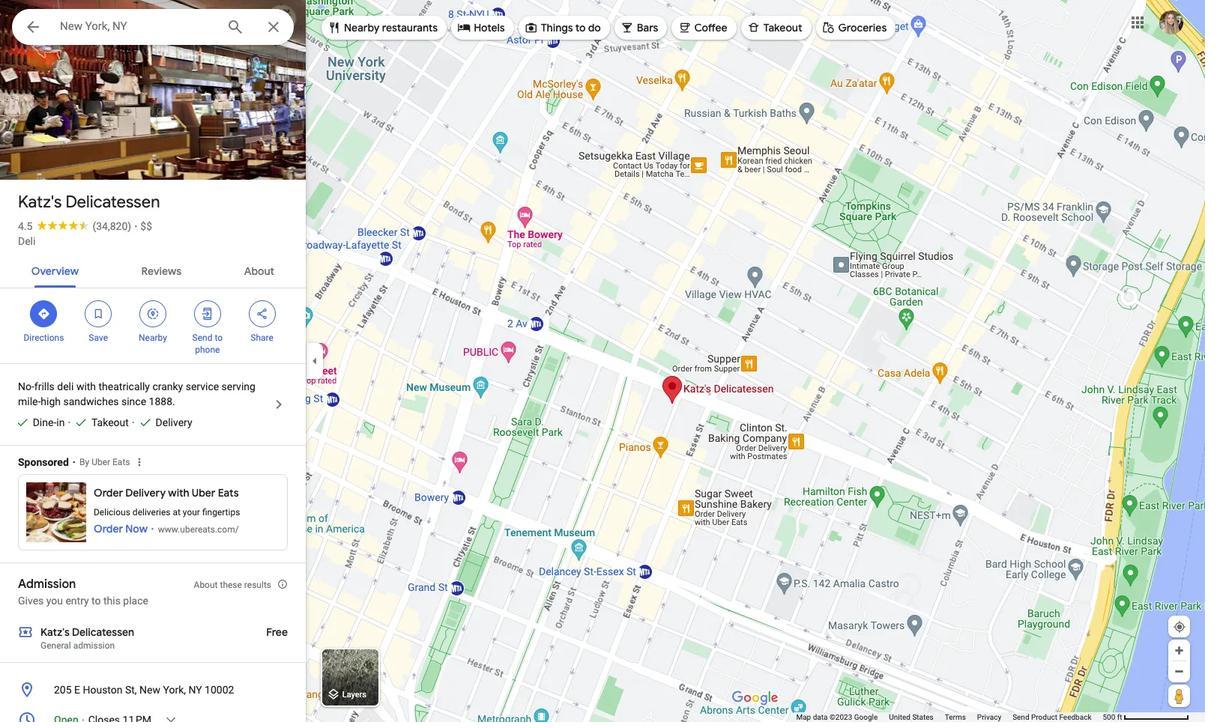 Task type: vqa. For each thing, say whether or not it's contained in the screenshot.
Rating group
no



Task type: describe. For each thing, give the bounding box(es) containing it.
zoom out image
[[1174, 667, 1186, 678]]

eats inside order delivery with uber eats delicious deliveries at your fingertips
[[218, 487, 239, 500]]


[[525, 19, 538, 36]]

serving
[[222, 381, 256, 393]]

st,
[[125, 685, 137, 697]]

delivery inside order delivery with uber eats delicious deliveries at your fingertips
[[125, 487, 166, 500]]

 coffee
[[678, 19, 728, 36]]

73,558 photos
[[38, 148, 114, 163]]

to inside  things to do
[[576, 21, 586, 34]]

205 e houston st, new york, ny 10002 button
[[0, 676, 306, 706]]

takeout inside  takeout
[[764, 21, 803, 34]]

ft
[[1118, 714, 1123, 722]]

this
[[103, 595, 121, 607]]


[[92, 306, 105, 322]]

you
[[46, 595, 63, 607]]

fingertips
[[202, 508, 240, 518]]


[[621, 19, 634, 36]]


[[146, 306, 160, 322]]

send to phone
[[192, 333, 223, 355]]


[[822, 19, 836, 36]]

admission
[[73, 641, 115, 652]]

New York, NY field
[[12, 9, 294, 45]]

map data ©2023 google
[[797, 714, 878, 722]]

reviews
[[141, 265, 182, 278]]

groceries
[[839, 21, 887, 34]]

4.5
[[18, 220, 33, 232]]

www.ubereats.com/
[[158, 525, 239, 535]]

nearby inside the 'actions for katz's delicatessen' region
[[139, 333, 167, 343]]

gives you entry to this place
[[18, 595, 148, 607]]

layers
[[343, 691, 367, 701]]

bars
[[637, 21, 659, 34]]

offers takeout group
[[68, 415, 129, 430]]

deli button
[[18, 234, 36, 249]]

general
[[40, 641, 71, 652]]


[[37, 306, 51, 322]]

1 vertical spatial katz's delicatessen
[[40, 626, 134, 640]]

uber inside order delivery with uber eats delicious deliveries at your fingertips
[[192, 487, 216, 500]]

service
[[186, 381, 219, 393]]

show open hours for the week image
[[164, 714, 178, 723]]

takeout inside group
[[92, 417, 129, 429]]

restaurants
[[382, 21, 438, 34]]

ny
[[189, 685, 202, 697]]

delivery inside offers delivery 'group'
[[156, 417, 192, 429]]

these
[[220, 580, 242, 591]]

show your location image
[[1174, 621, 1187, 634]]

york,
[[163, 685, 186, 697]]

73,558
[[38, 148, 74, 163]]

overview button
[[19, 252, 91, 288]]

phone
[[195, 345, 220, 355]]

high
[[41, 396, 61, 408]]

by
[[80, 457, 89, 468]]

offers delivery group
[[132, 415, 192, 430]]

500
[[1104, 714, 1116, 722]]

500 ft button
[[1104, 714, 1190, 722]]


[[24, 16, 42, 37]]

katz's delicatessen main content
[[0, 0, 313, 723]]

directions
[[24, 333, 64, 343]]

 groceries
[[822, 19, 887, 36]]

4.5 stars image
[[33, 220, 93, 230]]

sponsored · by uber eats element
[[18, 446, 306, 475]]

e
[[74, 685, 80, 697]]

about these results image
[[277, 580, 288, 590]]

deliveries
[[133, 508, 171, 518]]

united states
[[890, 714, 934, 722]]

collapse side panel image
[[307, 353, 323, 370]]

with inside no-frills deli with theatrically cranky service serving mile-high sandwiches since 1888.
[[76, 381, 96, 393]]

dine-
[[33, 417, 56, 429]]

deli
[[57, 381, 74, 393]]

general admission
[[40, 641, 115, 652]]

0 vertical spatial katz's
[[18, 192, 62, 213]]

 hotels
[[458, 19, 505, 36]]

· for takeout
[[68, 417, 71, 429]]

terms button
[[946, 713, 967, 723]]

at
[[173, 508, 181, 518]]

since
[[121, 396, 146, 408]]

1 vertical spatial delicatessen
[[72, 626, 134, 640]]

1888.
[[149, 396, 175, 408]]

data
[[813, 714, 828, 722]]

sponsored
[[18, 457, 69, 469]]

deli
[[18, 235, 36, 247]]

cranky
[[153, 381, 183, 393]]

tab list inside katz's delicatessen main content
[[0, 252, 306, 288]]

order now
[[94, 523, 148, 536]]

coffee
[[695, 21, 728, 34]]

0 vertical spatial eats
[[113, 457, 130, 468]]

save
[[89, 333, 108, 343]]

sandwiches
[[63, 396, 119, 408]]

serves dine-in group
[[9, 415, 65, 430]]

0 horizontal spatial to
[[92, 595, 101, 607]]

 nearby restaurants
[[328, 19, 438, 36]]

order for order now
[[94, 523, 123, 536]]

google maps element
[[0, 0, 1206, 723]]

free
[[266, 626, 288, 640]]

share
[[251, 333, 274, 343]]

send for send to phone
[[192, 333, 213, 343]]

 bars
[[621, 19, 659, 36]]

hours image
[[18, 712, 36, 723]]

order delivery with uber eats delicious deliveries at your fingertips
[[94, 487, 240, 518]]

footer inside 'google maps' element
[[797, 713, 1104, 723]]


[[201, 306, 214, 322]]

reviews button
[[129, 252, 194, 288]]



Task type: locate. For each thing, give the bounding box(es) containing it.
hotels
[[474, 21, 505, 34]]

order up "delicious" at the bottom left of the page
[[94, 487, 123, 500]]

1 horizontal spatial to
[[215, 333, 223, 343]]

things
[[541, 21, 573, 34]]

order down "delicious" at the bottom left of the page
[[94, 523, 123, 536]]

nearby right 
[[344, 21, 380, 34]]


[[255, 306, 269, 322]]

0 horizontal spatial eats
[[113, 457, 130, 468]]

mile-
[[18, 396, 41, 408]]

footer
[[797, 713, 1104, 723]]

do
[[589, 21, 601, 34]]

· inside offers delivery 'group'
[[132, 417, 135, 429]]

tab list containing overview
[[0, 252, 306, 288]]

overview
[[31, 265, 79, 278]]

delicatessen up (34,820)
[[66, 192, 160, 213]]

 things to do
[[525, 19, 601, 36]]

product
[[1032, 714, 1058, 722]]

google
[[855, 714, 878, 722]]

0 vertical spatial delivery
[[156, 417, 192, 429]]

about inside button
[[244, 265, 275, 278]]

katz's up 4.5
[[18, 192, 62, 213]]

entry
[[66, 595, 89, 607]]

about up 
[[244, 265, 275, 278]]

show street view coverage image
[[1169, 685, 1191, 708]]

0 vertical spatial takeout
[[764, 21, 803, 34]]

map
[[797, 714, 812, 722]]

· inside offers takeout group
[[68, 417, 71, 429]]

katz's up general
[[40, 626, 70, 640]]

uber up your
[[192, 487, 216, 500]]

with inside order delivery with uber eats delicious deliveries at your fingertips
[[168, 487, 190, 500]]

order inside order delivery with uber eats delicious deliveries at your fingertips
[[94, 487, 123, 500]]

katz's delicatessen up 34,820 reviews element
[[18, 192, 160, 213]]

1 horizontal spatial send
[[1013, 714, 1030, 722]]

1 vertical spatial about
[[194, 580, 218, 591]]

0 vertical spatial katz's delicatessen
[[18, 192, 160, 213]]

uber right by
[[92, 457, 110, 468]]

about button
[[232, 252, 287, 288]]

actions for katz's delicatessen region
[[0, 289, 306, 364]]

tab list
[[0, 252, 306, 288]]

1 horizontal spatial takeout
[[764, 21, 803, 34]]

None field
[[60, 17, 214, 35]]

send inside button
[[1013, 714, 1030, 722]]

send inside send to phone
[[192, 333, 213, 343]]

photo of katz's delicatessen image
[[0, 0, 313, 180]]

0 vertical spatial about
[[244, 265, 275, 278]]

1 horizontal spatial with
[[168, 487, 190, 500]]

0 horizontal spatial send
[[192, 333, 213, 343]]

· right "in"
[[68, 417, 71, 429]]

about for about
[[244, 265, 275, 278]]

send up phone
[[192, 333, 213, 343]]

photos
[[77, 148, 114, 163]]

· for delivery
[[132, 417, 135, 429]]

nearby down 
[[139, 333, 167, 343]]

0 horizontal spatial uber
[[92, 457, 110, 468]]

nearby inside  nearby restaurants
[[344, 21, 380, 34]]

· down since
[[132, 417, 135, 429]]

by uber eats
[[80, 457, 130, 468]]

send left product
[[1013, 714, 1030, 722]]

frills
[[34, 381, 55, 393]]

zoom in image
[[1174, 646, 1186, 657]]

katz's delicatessen up admission
[[40, 626, 134, 640]]

no-
[[18, 381, 34, 393]]

1 vertical spatial to
[[215, 333, 223, 343]]

send for send product feedback
[[1013, 714, 1030, 722]]

about left these in the bottom left of the page
[[194, 580, 218, 591]]


[[328, 19, 341, 36]]

1 horizontal spatial uber
[[192, 487, 216, 500]]

1 horizontal spatial eats
[[218, 487, 239, 500]]

results
[[244, 580, 271, 591]]

delicatessen up admission
[[72, 626, 134, 640]]

none field inside new york, ny field
[[60, 17, 214, 35]]

·
[[134, 220, 138, 232], [68, 417, 71, 429], [132, 417, 135, 429]]

1 vertical spatial uber
[[192, 487, 216, 500]]

2 order from the top
[[94, 523, 123, 536]]

34,820 reviews element
[[93, 220, 131, 232]]

1 vertical spatial delivery
[[125, 487, 166, 500]]

price: moderate element
[[141, 220, 152, 232]]

1 horizontal spatial about
[[244, 265, 275, 278]]

(34,820)
[[93, 220, 131, 232]]

delicatessen
[[66, 192, 160, 213], [72, 626, 134, 640]]

now
[[125, 523, 148, 536]]

takeout right 
[[764, 21, 803, 34]]

uber
[[92, 457, 110, 468], [192, 487, 216, 500]]


[[747, 19, 761, 36]]

about for about these results
[[194, 580, 218, 591]]

205
[[54, 685, 72, 697]]

1 vertical spatial nearby
[[139, 333, 167, 343]]

google account: michelle dermenjian  
(michelle.dermenjian@adept.ai) image
[[1160, 10, 1184, 34]]

 takeout
[[747, 19, 803, 36]]

1 vertical spatial send
[[1013, 714, 1030, 722]]

$$
[[141, 220, 152, 232]]


[[458, 19, 471, 36]]

1 vertical spatial eats
[[218, 487, 239, 500]]

0 horizontal spatial takeout
[[92, 417, 129, 429]]

1 horizontal spatial nearby
[[344, 21, 380, 34]]

houston
[[83, 685, 123, 697]]

with up sandwiches
[[76, 381, 96, 393]]

new
[[140, 685, 160, 697]]

0 vertical spatial delicatessen
[[66, 192, 160, 213]]

0 vertical spatial uber
[[92, 457, 110, 468]]

10002
[[205, 685, 234, 697]]

0 vertical spatial order
[[94, 487, 123, 500]]

information for katz's delicatessen region
[[0, 676, 306, 723]]

united
[[890, 714, 911, 722]]

gives
[[18, 595, 44, 607]]

· $$
[[134, 220, 152, 232]]

2 horizontal spatial to
[[576, 21, 586, 34]]

delivery down 1888. in the bottom left of the page
[[156, 417, 192, 429]]

2 vertical spatial to
[[92, 595, 101, 607]]

eats
[[113, 457, 130, 468], [218, 487, 239, 500]]

0 horizontal spatial with
[[76, 381, 96, 393]]

delivery
[[156, 417, 192, 429], [125, 487, 166, 500]]

theatrically
[[99, 381, 150, 393]]

to inside send to phone
[[215, 333, 223, 343]]

your
[[183, 508, 200, 518]]

privacy button
[[978, 713, 1002, 723]]

to
[[576, 21, 586, 34], [215, 333, 223, 343], [92, 595, 101, 607]]

to up phone
[[215, 333, 223, 343]]

about
[[244, 265, 275, 278], [194, 580, 218, 591]]

205 e houston st, new york, ny 10002
[[54, 685, 234, 697]]

to left do
[[576, 21, 586, 34]]

no-frills deli with theatrically cranky service serving mile-high sandwiches since 1888.
[[18, 381, 256, 408]]

takeout down sandwiches
[[92, 417, 129, 429]]

1 vertical spatial with
[[168, 487, 190, 500]]


[[678, 19, 692, 36]]

· left price: moderate element
[[134, 220, 138, 232]]

500 ft
[[1104, 714, 1123, 722]]

send product feedback
[[1013, 714, 1092, 722]]

0 vertical spatial nearby
[[344, 21, 380, 34]]

delicious
[[94, 508, 130, 518]]

eats up fingertips
[[218, 487, 239, 500]]

in
[[56, 417, 65, 429]]

 search field
[[12, 9, 294, 48]]

1 vertical spatial katz's
[[40, 626, 70, 640]]

0 horizontal spatial nearby
[[139, 333, 167, 343]]

0 vertical spatial send
[[192, 333, 213, 343]]

0 horizontal spatial about
[[194, 580, 218, 591]]

0 vertical spatial with
[[76, 381, 96, 393]]

with up at
[[168, 487, 190, 500]]

0 vertical spatial to
[[576, 21, 586, 34]]

©2023
[[830, 714, 853, 722]]

order for order delivery with uber eats delicious deliveries at your fingertips
[[94, 487, 123, 500]]

delivery up deliveries
[[125, 487, 166, 500]]

footer containing map data ©2023 google
[[797, 713, 1104, 723]]

with
[[76, 381, 96, 393], [168, 487, 190, 500]]

1 order from the top
[[94, 487, 123, 500]]

1 vertical spatial order
[[94, 523, 123, 536]]

nearby
[[344, 21, 380, 34], [139, 333, 167, 343]]

feedback
[[1060, 714, 1092, 722]]

terms
[[946, 714, 967, 722]]

united states button
[[890, 713, 934, 723]]

privacy
[[978, 714, 1002, 722]]

about these results
[[194, 580, 271, 591]]

to left this
[[92, 595, 101, 607]]

eats right by
[[113, 457, 130, 468]]

1 vertical spatial takeout
[[92, 417, 129, 429]]



